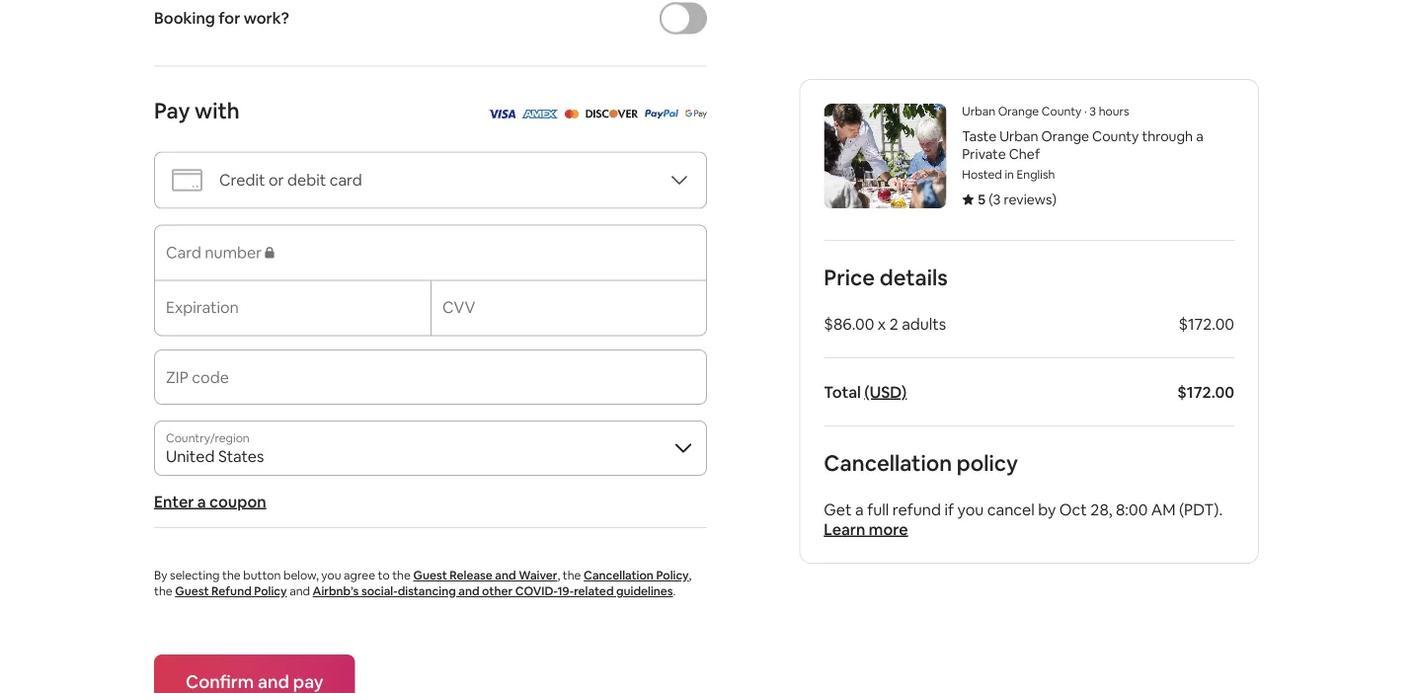Task type: vqa. For each thing, say whether or not it's contained in the screenshot.
topmost you
yes



Task type: describe. For each thing, give the bounding box(es) containing it.
or
[[269, 170, 284, 190]]

release
[[450, 568, 493, 583]]

pay
[[154, 97, 190, 125]]

urban orange county · 3 hours taste urban orange county through a private chef hosted in english
[[962, 104, 1204, 182]]

pay with
[[154, 97, 240, 125]]

the right to
[[392, 568, 411, 583]]

guidelines
[[616, 584, 673, 599]]

by selecting the button below, you agree to the guest release and waiver , the cancellation policy
[[154, 568, 689, 583]]

(usd)
[[865, 382, 907, 402]]

related
[[574, 584, 614, 599]]

to
[[378, 568, 390, 583]]

for
[[219, 8, 240, 28]]

details
[[880, 263, 948, 291]]

)
[[1053, 191, 1057, 208]]

0 vertical spatial policy
[[656, 568, 689, 583]]

american express card image
[[522, 110, 559, 119]]

8:00
[[1116, 499, 1148, 520]]

in
[[1005, 167, 1014, 182]]

total
[[824, 382, 861, 402]]

refund
[[211, 584, 252, 599]]

learn more link
[[824, 519, 908, 539]]

a for get a full refund if you cancel by oct 28, 8:00 am (pdt). learn more
[[855, 499, 864, 520]]

work?
[[244, 8, 289, 28]]

paypal image
[[645, 110, 679, 119]]

5
[[978, 191, 986, 208]]

reviews
[[1004, 191, 1053, 208]]

get
[[824, 499, 852, 520]]

(usd) button
[[865, 382, 907, 402]]

, the
[[154, 568, 692, 599]]

1 , from the left
[[558, 568, 560, 583]]

united states element
[[154, 421, 707, 476]]

enter a coupon button
[[154, 491, 266, 512]]

credit or debit card
[[219, 170, 362, 190]]

1 vertical spatial urban
[[1000, 127, 1039, 145]]

united states
[[166, 446, 264, 466]]

am
[[1152, 499, 1176, 520]]

united states button
[[154, 421, 707, 476]]

(pdt).
[[1179, 499, 1223, 520]]

2
[[890, 314, 899, 334]]

other
[[482, 584, 513, 599]]

guest refund policy and airbnb's social-distancing and other covid-19-related guidelines .
[[175, 584, 676, 599]]

card
[[330, 170, 362, 190]]

by
[[1038, 499, 1056, 520]]

english
[[1017, 167, 1055, 182]]

below,
[[283, 568, 319, 583]]

1 google pay image from the top
[[685, 103, 707, 123]]

distancing
[[398, 584, 456, 599]]

3 inside urban orange county · 3 hours taste urban orange county through a private chef hosted in english
[[1090, 104, 1097, 119]]

price details
[[824, 263, 948, 291]]

full
[[867, 499, 889, 520]]

you for if
[[958, 499, 984, 520]]

credit
[[219, 170, 265, 190]]

1 discover card image from the top
[[585, 103, 639, 123]]

1 horizontal spatial cancellation
[[824, 449, 952, 477]]

$86.00 x 2 adults
[[824, 314, 947, 334]]

0 horizontal spatial guest
[[175, 584, 209, 599]]

19-
[[558, 584, 574, 599]]

you for below,
[[321, 568, 341, 583]]

private
[[962, 145, 1006, 163]]

1 mastercard image from the top
[[565, 103, 579, 123]]

refund
[[893, 499, 941, 520]]

states
[[218, 446, 264, 466]]

through
[[1142, 127, 1193, 145]]

1 horizontal spatial and
[[459, 584, 480, 599]]

2 discover card image from the top
[[585, 110, 639, 119]]

guest refund policy link
[[175, 584, 287, 599]]

chef
[[1009, 145, 1040, 163]]

oct
[[1060, 499, 1087, 520]]

1 horizontal spatial guest
[[413, 568, 447, 583]]

american express card image
[[522, 103, 559, 123]]

1 vertical spatial cancellation
[[584, 568, 654, 583]]

the up refund
[[222, 568, 241, 583]]

a inside urban orange county · 3 hours taste urban orange county through a private chef hosted in english
[[1196, 127, 1204, 145]]

1 vertical spatial county
[[1093, 127, 1139, 145]]

with
[[195, 97, 240, 125]]

more
[[869, 519, 908, 539]]

, inside , the
[[689, 568, 692, 583]]



Task type: locate. For each thing, give the bounding box(es) containing it.
united
[[166, 446, 215, 466]]

coupon
[[210, 491, 266, 512]]

a left full
[[855, 499, 864, 520]]

0 vertical spatial urban
[[962, 104, 996, 119]]

0 vertical spatial county
[[1042, 104, 1082, 119]]

0 horizontal spatial county
[[1042, 104, 1082, 119]]

3 right 5
[[993, 191, 1001, 208]]

1 horizontal spatial urban
[[1000, 127, 1039, 145]]

1 horizontal spatial you
[[958, 499, 984, 520]]

$172.00
[[1179, 314, 1235, 334], [1178, 382, 1235, 402]]

urban up taste
[[962, 104, 996, 119]]

agree
[[344, 568, 375, 583]]

the up 19-
[[563, 568, 581, 583]]

x
[[878, 314, 886, 334]]

1 vertical spatial guest
[[175, 584, 209, 599]]

urban
[[962, 104, 996, 119], [1000, 127, 1039, 145]]

0 horizontal spatial a
[[197, 491, 206, 512]]

3
[[1090, 104, 1097, 119], [993, 191, 1001, 208]]

0 vertical spatial 3
[[1090, 104, 1097, 119]]

and up other
[[495, 568, 516, 583]]

hosted
[[962, 167, 1002, 182]]

0 horizontal spatial and
[[290, 584, 310, 599]]

cancel
[[988, 499, 1035, 520]]

1 horizontal spatial ,
[[689, 568, 692, 583]]

and
[[495, 568, 516, 583], [290, 584, 310, 599], [459, 584, 480, 599]]

policy
[[656, 568, 689, 583], [254, 584, 287, 599]]

covid-
[[515, 584, 558, 599]]

mastercard image right american express card icon
[[565, 103, 579, 123]]

discover card image left paypal image
[[585, 103, 639, 123]]

visa card image
[[488, 103, 516, 123]]

the down by
[[154, 584, 173, 599]]

the inside , the
[[154, 584, 173, 599]]

(
[[989, 191, 993, 208]]

orange
[[998, 104, 1039, 119], [1042, 127, 1090, 145]]

2 , from the left
[[689, 568, 692, 583]]

cancellation
[[824, 449, 952, 477], [584, 568, 654, 583]]

1 vertical spatial orange
[[1042, 127, 1090, 145]]

policy
[[957, 449, 1018, 477]]

google pay image right paypal image
[[685, 103, 707, 123]]

cancellation policy
[[824, 449, 1018, 477]]

0 vertical spatial you
[[958, 499, 984, 520]]

1 vertical spatial policy
[[254, 584, 287, 599]]

0 vertical spatial guest
[[413, 568, 447, 583]]

2 horizontal spatial a
[[1196, 127, 1204, 145]]

0 vertical spatial cancellation
[[824, 449, 952, 477]]

1 horizontal spatial policy
[[656, 568, 689, 583]]

google pay image
[[685, 103, 707, 123], [685, 110, 707, 119]]

urban up in
[[1000, 127, 1039, 145]]

learn
[[824, 519, 866, 539]]

a inside the get a full refund if you cancel by oct 28, 8:00 am (pdt). learn more
[[855, 499, 864, 520]]

you inside the get a full refund if you cancel by oct 28, 8:00 am (pdt). learn more
[[958, 499, 984, 520]]

guest
[[413, 568, 447, 583], [175, 584, 209, 599]]

0 horizontal spatial you
[[321, 568, 341, 583]]

county
[[1042, 104, 1082, 119], [1093, 127, 1139, 145]]

mastercard image
[[565, 103, 579, 123], [565, 110, 579, 119]]

airbnb's social-distancing and other covid-19-related guidelines link
[[313, 584, 673, 599]]

·
[[1085, 104, 1087, 119]]

1 vertical spatial you
[[321, 568, 341, 583]]

$86.00
[[824, 314, 875, 334]]

0 horizontal spatial urban
[[962, 104, 996, 119]]

2 horizontal spatial and
[[495, 568, 516, 583]]

by
[[154, 568, 167, 583]]

a right through
[[1196, 127, 1204, 145]]

enter a coupon
[[154, 491, 266, 512]]

paypal image
[[645, 103, 679, 123]]

orange down ·
[[1042, 127, 1090, 145]]

0 horizontal spatial ,
[[558, 568, 560, 583]]

1 horizontal spatial orange
[[1042, 127, 1090, 145]]

0 horizontal spatial cancellation
[[584, 568, 654, 583]]

guest up distancing
[[413, 568, 447, 583]]

1 vertical spatial $172.00
[[1178, 382, 1235, 402]]

1 horizontal spatial a
[[855, 499, 864, 520]]

0 horizontal spatial orange
[[998, 104, 1039, 119]]

,
[[558, 568, 560, 583], [689, 568, 692, 583]]

cancellation up full
[[824, 449, 952, 477]]

booking for work?
[[154, 8, 289, 28]]

taste
[[962, 127, 997, 145]]

mastercard image right american express card image
[[565, 110, 579, 119]]

1 horizontal spatial 3
[[1090, 104, 1097, 119]]

social-
[[361, 584, 398, 599]]

you up airbnb's
[[321, 568, 341, 583]]

1 vertical spatial 3
[[993, 191, 1001, 208]]

waiver
[[519, 568, 558, 583]]

selecting
[[170, 568, 220, 583]]

and down below,
[[290, 584, 310, 599]]

28,
[[1091, 499, 1113, 520]]

county left ·
[[1042, 104, 1082, 119]]

you
[[958, 499, 984, 520], [321, 568, 341, 583]]

3 right ·
[[1090, 104, 1097, 119]]

adults
[[902, 314, 947, 334]]

hours
[[1099, 104, 1130, 119]]

airbnb's
[[313, 584, 359, 599]]

button
[[243, 568, 281, 583]]

credit or debit card button
[[154, 152, 707, 209]]

policy down 'button'
[[254, 584, 287, 599]]

a for enter a coupon
[[197, 491, 206, 512]]

enter
[[154, 491, 194, 512]]

booking
[[154, 8, 215, 28]]

0 vertical spatial orange
[[998, 104, 1039, 119]]

orange up 'chef'
[[998, 104, 1039, 119]]

$172.00 for $86.00 x 2 adults
[[1179, 314, 1235, 334]]

policy up .
[[656, 568, 689, 583]]

guest down selecting in the left of the page
[[175, 584, 209, 599]]

2 mastercard image from the top
[[565, 110, 579, 119]]

total (usd)
[[824, 382, 907, 402]]

.
[[673, 584, 676, 599]]

cancellation up the related on the left of the page
[[584, 568, 654, 583]]

0 horizontal spatial policy
[[254, 584, 287, 599]]

and down release
[[459, 584, 480, 599]]

cancellation policy link
[[584, 568, 689, 583]]

you right if on the right
[[958, 499, 984, 520]]

google pay image right paypal icon
[[685, 110, 707, 119]]

1 horizontal spatial county
[[1093, 127, 1139, 145]]

visa card image
[[488, 110, 516, 119]]

a right enter
[[197, 491, 206, 512]]

None text field
[[166, 375, 695, 395]]

discover card image left paypal icon
[[585, 110, 639, 119]]

get a full refund if you cancel by oct 28, 8:00 am (pdt). learn more
[[824, 499, 1223, 539]]

$172.00 for total
[[1178, 382, 1235, 402]]

0 vertical spatial $172.00
[[1179, 314, 1235, 334]]

the
[[222, 568, 241, 583], [392, 568, 411, 583], [563, 568, 581, 583], [154, 584, 173, 599]]

price
[[824, 263, 875, 291]]

credit card image
[[171, 164, 203, 197]]

if
[[945, 499, 954, 520]]

discover card image
[[585, 103, 639, 123], [585, 110, 639, 119]]

guest release and waiver link
[[413, 568, 558, 583]]

2 google pay image from the top
[[685, 110, 707, 119]]

0 horizontal spatial 3
[[993, 191, 1001, 208]]

5 ( 3 reviews )
[[978, 191, 1057, 208]]

county down hours
[[1093, 127, 1139, 145]]

debit
[[288, 170, 326, 190]]

a
[[1196, 127, 1204, 145], [197, 491, 206, 512], [855, 499, 864, 520]]



